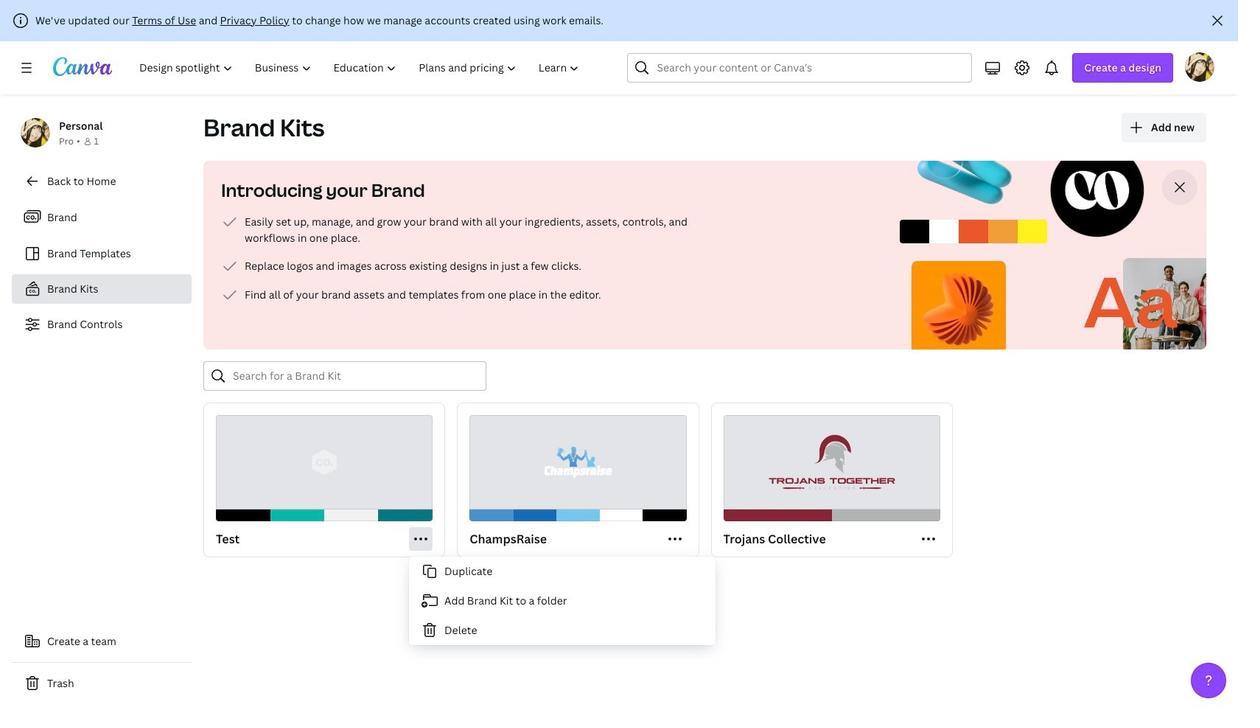 Task type: describe. For each thing, give the bounding box(es) containing it.
champsraise logo image
[[512, 425, 645, 500]]

trojans collective logo image
[[763, 425, 902, 500]]

1 horizontal spatial list
[[221, 213, 693, 304]]

stephanie aranda image
[[1186, 52, 1215, 82]]

top level navigation element
[[130, 53, 593, 83]]



Task type: vqa. For each thing, say whether or not it's contained in the screenshot.
bottom "use"
no



Task type: locate. For each thing, give the bounding box(es) containing it.
menu
[[409, 557, 716, 645]]

list
[[12, 202, 192, 339], [221, 213, 693, 304]]

Search search field
[[657, 54, 943, 82]]

None search field
[[628, 53, 973, 83]]

Search for a Brand Kit search field
[[233, 362, 477, 390]]

0 horizontal spatial list
[[12, 202, 192, 339]]



